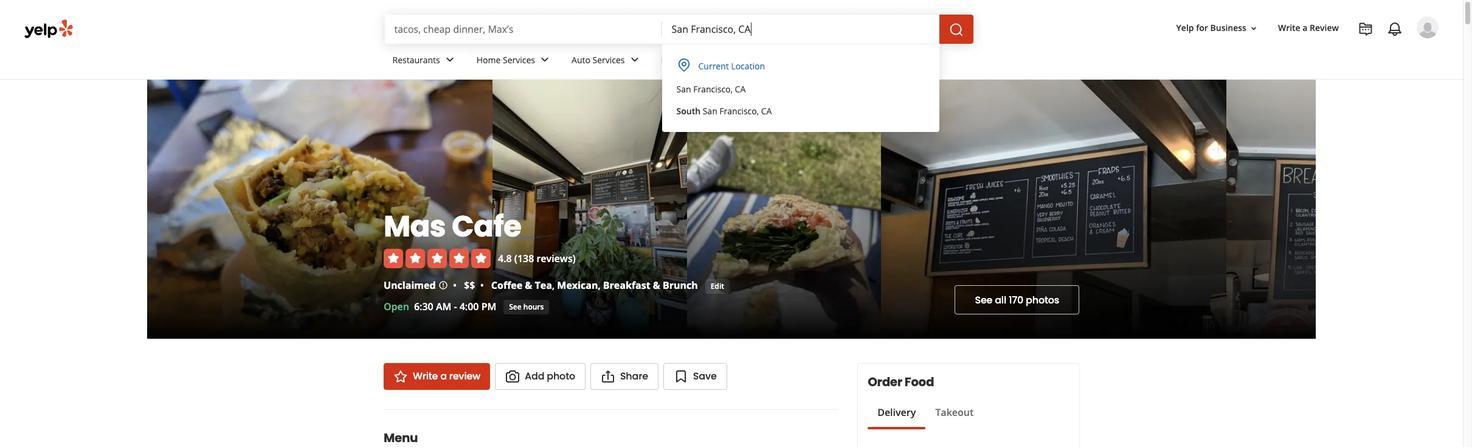Task type: describe. For each thing, give the bounding box(es) containing it.
-
[[454, 300, 457, 313]]

see for see hours
[[509, 301, 522, 312]]

write a review
[[1279, 22, 1340, 34]]

4.8 star rating image
[[384, 249, 491, 268]]

see hours link
[[504, 300, 550, 315]]

16 chevron down v2 image
[[1250, 24, 1259, 33]]

0 vertical spatial francisco,
[[694, 83, 733, 95]]

share
[[620, 369, 648, 383]]

mexican link
[[557, 278, 598, 292]]

(138 reviews) link
[[515, 252, 576, 265]]

a for review
[[1303, 22, 1308, 34]]

south
[[677, 105, 701, 117]]

write a review link
[[384, 363, 490, 390]]

home
[[477, 54, 501, 65]]

write a review
[[413, 369, 481, 383]]

services for auto services
[[593, 54, 625, 65]]

save
[[693, 369, 717, 383]]

restaurants link
[[383, 44, 467, 79]]

(138
[[515, 252, 534, 265]]

mas
[[384, 206, 446, 247]]

photo of mas cafe - seattle, wa, us. breakfast menu image
[[1227, 80, 1473, 339]]

business categories element
[[383, 44, 1439, 79]]

review
[[449, 369, 481, 383]]

1 horizontal spatial san
[[703, 105, 718, 117]]

open
[[384, 300, 409, 313]]

coffee & tea , mexican , breakfast & brunch
[[491, 278, 698, 292]]

for
[[1197, 22, 1209, 34]]

2 photo of mas cafe - seattle, wa, us. image from the left
[[687, 80, 882, 339]]

pm
[[482, 300, 497, 313]]

1 horizontal spatial ca
[[762, 105, 772, 117]]

coffee
[[491, 278, 523, 292]]

brunch
[[663, 278, 698, 292]]

current location link
[[670, 54, 932, 78]]

more link
[[652, 44, 710, 79]]

more
[[662, 54, 683, 65]]

hours
[[524, 301, 544, 312]]

6:30
[[414, 300, 434, 313]]

tab list containing delivery
[[868, 405, 984, 430]]

tyler b. image
[[1418, 16, 1439, 38]]

delivery
[[878, 406, 916, 419]]

review
[[1311, 22, 1340, 34]]

location
[[732, 60, 765, 72]]

south san francisco, ca
[[677, 105, 772, 117]]

none field find
[[395, 23, 653, 36]]

yelp for business button
[[1172, 17, 1264, 39]]

coffee & tea link
[[491, 278, 552, 292]]

photo of mas cafe - seattle, wa, us. chorizo burrito image
[[147, 80, 493, 339]]

see all 170 photos link
[[955, 285, 1080, 315]]

takeout
[[936, 406, 974, 419]]

1 , from the left
[[552, 278, 555, 292]]

auto services
[[572, 54, 625, 65]]

24 star v2 image
[[394, 369, 408, 384]]

unclaimed
[[384, 278, 436, 292]]



Task type: vqa. For each thing, say whether or not it's contained in the screenshot.
AM
yes



Task type: locate. For each thing, give the bounding box(es) containing it.
write left review
[[1279, 22, 1301, 34]]

save button
[[664, 363, 727, 390]]

24 save outline v2 image
[[674, 369, 689, 384]]

business
[[1211, 22, 1247, 34]]

edit button
[[706, 279, 730, 294]]

ca down san francisco, ca link
[[762, 105, 772, 117]]

None search field
[[385, 15, 976, 44]]

notifications image
[[1388, 22, 1403, 37]]

write right 24 star v2 icon
[[413, 369, 438, 383]]

search image
[[949, 22, 964, 37]]

see for see all 170 photos
[[976, 293, 993, 307]]

1 24 chevron down v2 image from the left
[[538, 53, 552, 67]]

24 chevron down v2 image inside the restaurants "link"
[[443, 53, 457, 67]]

write a review link
[[1274, 17, 1345, 39]]

san francisco, ca
[[677, 83, 746, 95]]

24 chevron down v2 image inside "more" link
[[685, 53, 700, 67]]

see hours
[[509, 301, 544, 312]]

24 chevron down v2 image
[[538, 53, 552, 67], [685, 53, 700, 67]]

see
[[976, 293, 993, 307], [509, 301, 522, 312]]

24 chevron down v2 image for auto services
[[628, 53, 642, 67]]

current location
[[699, 60, 765, 72]]

1 vertical spatial a
[[441, 369, 447, 383]]

2 24 chevron down v2 image from the left
[[628, 53, 642, 67]]

,
[[552, 278, 555, 292], [598, 278, 601, 292]]

order
[[868, 374, 903, 391]]

0 horizontal spatial see
[[509, 301, 522, 312]]

open 6:30 am - 4:00 pm
[[384, 300, 497, 313]]

mas cafe
[[384, 206, 522, 247]]

all
[[995, 293, 1007, 307]]

am
[[436, 300, 452, 313]]

24 chevron down v2 image inside auto services link
[[628, 53, 642, 67]]

order food
[[868, 374, 934, 391]]

menu
[[384, 430, 418, 447]]

1 & from the left
[[525, 278, 533, 292]]

share button
[[591, 363, 659, 390]]

a
[[1303, 22, 1308, 34], [441, 369, 447, 383]]

2 services from the left
[[593, 54, 625, 65]]

16 exclamation v2 image
[[438, 280, 448, 290]]

san
[[677, 83, 691, 95], [703, 105, 718, 117]]

0 vertical spatial write
[[1279, 22, 1301, 34]]

food
[[905, 374, 934, 391]]

&
[[525, 278, 533, 292], [653, 278, 661, 292]]

ca
[[735, 83, 746, 95], [762, 105, 772, 117]]

2 & from the left
[[653, 278, 661, 292]]

24 chevron down v2 image
[[443, 53, 457, 67], [628, 53, 642, 67]]

4.8
[[498, 252, 512, 265]]

0 horizontal spatial a
[[441, 369, 447, 383]]

1 horizontal spatial 24 chevron down v2 image
[[685, 53, 700, 67]]

home services
[[477, 54, 535, 65]]

edit
[[711, 281, 725, 291]]

write
[[1279, 22, 1301, 34], [413, 369, 438, 383]]

0 horizontal spatial ,
[[552, 278, 555, 292]]

see left hours
[[509, 301, 522, 312]]

services
[[503, 54, 535, 65], [593, 54, 625, 65]]

, left mexican link
[[552, 278, 555, 292]]

projects image
[[1359, 22, 1374, 37]]

services right auto
[[593, 54, 625, 65]]

write inside user actions element
[[1279, 22, 1301, 34]]

24 chevron down v2 image right more
[[685, 53, 700, 67]]

current
[[699, 60, 729, 72]]

0 vertical spatial a
[[1303, 22, 1308, 34]]

Near text field
[[672, 23, 930, 36]]

24 chevron down v2 image left auto
[[538, 53, 552, 67]]

delivery tab panel
[[868, 430, 984, 434]]

yelp for business
[[1177, 22, 1247, 34]]

unclaimed link
[[384, 278, 436, 292]]

yelp
[[1177, 22, 1195, 34]]

, left breakfast at the left bottom of the page
[[598, 278, 601, 292]]

1 horizontal spatial ,
[[598, 278, 601, 292]]

1 horizontal spatial write
[[1279, 22, 1301, 34]]

1 vertical spatial francisco,
[[720, 105, 759, 117]]

reviews)
[[537, 252, 576, 265]]

24 chevron down v2 image for home services
[[538, 53, 552, 67]]

tea
[[535, 278, 552, 292]]

24 marker v2 image
[[677, 58, 691, 73]]

170
[[1009, 293, 1024, 307]]

$$
[[464, 278, 475, 292]]

24 chevron down v2 image inside home services link
[[538, 53, 552, 67]]

photos
[[1026, 293, 1060, 307]]

photo of mas cafe - seattle, wa, us. image
[[493, 80, 687, 339], [687, 80, 882, 339]]

& left brunch
[[653, 278, 661, 292]]

0 horizontal spatial ca
[[735, 83, 746, 95]]

24 share v2 image
[[601, 369, 616, 384]]

services for home services
[[503, 54, 535, 65]]

add photo
[[525, 369, 575, 383]]

services inside home services link
[[503, 54, 535, 65]]

restaurants
[[393, 54, 440, 65]]

san inside san francisco, ca link
[[677, 83, 691, 95]]

0 horizontal spatial &
[[525, 278, 533, 292]]

francisco,
[[694, 83, 733, 95], [720, 105, 759, 117]]

services right home on the top left
[[503, 54, 535, 65]]

photo
[[547, 369, 575, 383]]

francisco, down current
[[694, 83, 733, 95]]

auto
[[572, 54, 591, 65]]

user actions element
[[1167, 15, 1457, 90]]

2 , from the left
[[598, 278, 601, 292]]

write for write a review
[[1279, 22, 1301, 34]]

4.8 (138 reviews)
[[498, 252, 576, 265]]

add
[[525, 369, 545, 383]]

services inside auto services link
[[593, 54, 625, 65]]

0 vertical spatial ca
[[735, 83, 746, 95]]

write for write a review
[[413, 369, 438, 383]]

2 24 chevron down v2 image from the left
[[685, 53, 700, 67]]

breakfast & brunch link
[[603, 278, 698, 292]]

ca down "location"
[[735, 83, 746, 95]]

a for review
[[441, 369, 447, 383]]

auto services link
[[562, 44, 652, 79]]

1 horizontal spatial &
[[653, 278, 661, 292]]

mexican
[[557, 278, 598, 292]]

1 horizontal spatial services
[[593, 54, 625, 65]]

photo of mas cafe - seattle, wa, us. juice, smoothie, frap menu image
[[882, 80, 1227, 339]]

0 horizontal spatial services
[[503, 54, 535, 65]]

1 services from the left
[[503, 54, 535, 65]]

  text field
[[672, 23, 930, 36]]

add photo link
[[495, 363, 586, 390]]

cafe
[[452, 206, 522, 247]]

home services link
[[467, 44, 562, 79]]

san right south
[[703, 105, 718, 117]]

1 horizontal spatial a
[[1303, 22, 1308, 34]]

0 horizontal spatial san
[[677, 83, 691, 95]]

1 24 chevron down v2 image from the left
[[443, 53, 457, 67]]

24 chevron down v2 image for more
[[685, 53, 700, 67]]

& left tea at the bottom left of the page
[[525, 278, 533, 292]]

24 camera v2 image
[[506, 369, 520, 384]]

1 photo of mas cafe - seattle, wa, us. image from the left
[[493, 80, 687, 339]]

san up south
[[677, 83, 691, 95]]

see left all
[[976, 293, 993, 307]]

None field
[[395, 23, 653, 36], [672, 23, 930, 36], [672, 23, 930, 36]]

0 vertical spatial san
[[677, 83, 691, 95]]

24 chevron down v2 image right restaurants
[[443, 53, 457, 67]]

1 vertical spatial ca
[[762, 105, 772, 117]]

1 horizontal spatial see
[[976, 293, 993, 307]]

24 chevron down v2 image for restaurants
[[443, 53, 457, 67]]

0 horizontal spatial 24 chevron down v2 image
[[538, 53, 552, 67]]

0 horizontal spatial 24 chevron down v2 image
[[443, 53, 457, 67]]

0 horizontal spatial write
[[413, 369, 438, 383]]

4:00
[[460, 300, 479, 313]]

francisco, down san francisco, ca
[[720, 105, 759, 117]]

tab list
[[868, 405, 984, 430]]

breakfast
[[603, 278, 651, 292]]

Find text field
[[395, 23, 653, 36]]

san francisco, ca link
[[670, 78, 930, 100]]

see all 170 photos
[[976, 293, 1060, 307]]

1 vertical spatial san
[[703, 105, 718, 117]]

1 horizontal spatial 24 chevron down v2 image
[[628, 53, 642, 67]]

24 chevron down v2 image right the 'auto services'
[[628, 53, 642, 67]]

1 vertical spatial write
[[413, 369, 438, 383]]



